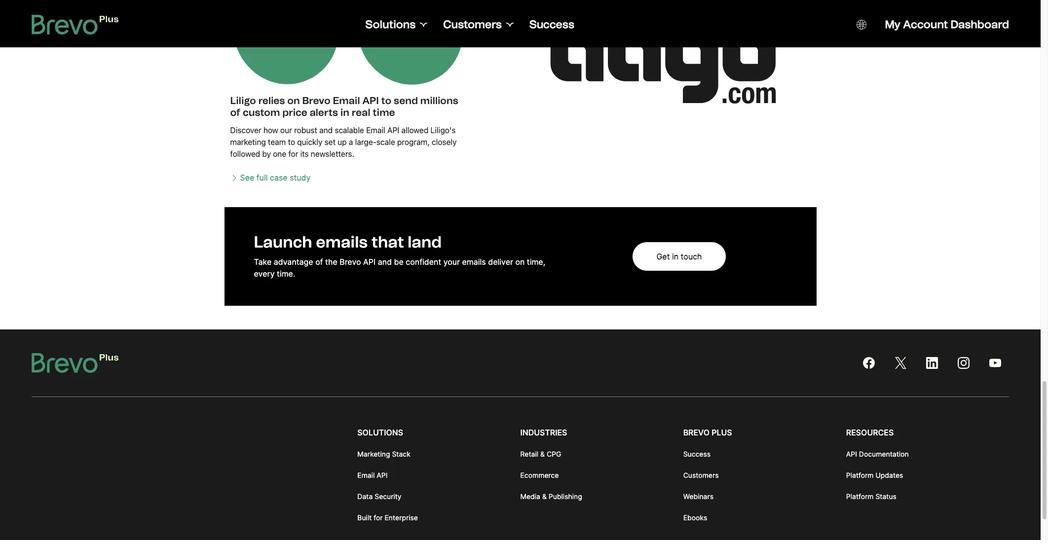 Task type: vqa. For each thing, say whether or not it's contained in the screenshot.
with related to code
no



Task type: describe. For each thing, give the bounding box(es) containing it.
see full case study
[[240, 173, 311, 183]]

liligo
[[230, 95, 256, 106]]

get in touch button
[[633, 242, 726, 271]]

retail
[[521, 450, 539, 459]]

scale
[[377, 138, 395, 146]]

marketing stack link
[[358, 450, 411, 460]]

on inside liligo relies on brevo email api to send millions of custom price alerts in real time
[[288, 95, 300, 106]]

twitter image
[[895, 357, 907, 369]]

facebook image
[[864, 357, 876, 369]]

status
[[876, 493, 897, 501]]

its
[[301, 149, 309, 158]]

platform status link
[[847, 492, 897, 502]]

webinars link
[[684, 492, 714, 502]]

1 vertical spatial for
[[374, 514, 383, 522]]

brevo plus
[[684, 428, 733, 438]]

api documentation
[[847, 450, 910, 459]]

my
[[886, 18, 901, 31]]

chevron right image
[[230, 174, 238, 182]]

quickly
[[297, 138, 323, 146]]

api inside "discover how our robust and scalable email api allowed liligo's marketing team to quickly set up a large-scale program, closely followed by one for its newsletters."
[[388, 126, 400, 135]]

0 horizontal spatial success link
[[530, 18, 575, 32]]

brevo inside take advantage of the brevo api and be confident your emails deliver on time, every time.
[[340, 257, 361, 267]]

custom
[[243, 106, 280, 118]]

linkedin image
[[927, 357, 939, 369]]

0 horizontal spatial customers link
[[444, 18, 514, 32]]

button image
[[857, 20, 867, 30]]

for inside "discover how our robust and scalable email api allowed liligo's marketing team to quickly set up a large-scale program, closely followed by one for its newsletters."
[[289, 149, 298, 158]]

send
[[394, 95, 418, 106]]

see full case study link
[[230, 172, 313, 184]]

solutions link
[[366, 18, 428, 32]]

api documentation link
[[847, 450, 910, 460]]

0 horizontal spatial emails
[[316, 233, 368, 252]]

built
[[358, 514, 372, 522]]

youtube image
[[990, 357, 1002, 369]]

how
[[264, 126, 278, 135]]

in inside button
[[673, 252, 679, 262]]

marketing
[[358, 450, 390, 459]]

that
[[372, 233, 404, 252]]

& for media
[[543, 493, 547, 501]]

launch emails that land
[[254, 233, 442, 252]]

relies
[[259, 95, 285, 106]]

webinars
[[684, 493, 714, 501]]

to inside liligo relies on brevo email api to send millions of custom price alerts in real time
[[382, 95, 392, 106]]

brevo
[[684, 428, 710, 438]]

email api link
[[358, 471, 388, 481]]

take advantage of the brevo api and be confident your emails deliver on time, every time.
[[254, 257, 546, 279]]

api down 'marketing stack' link
[[377, 471, 388, 480]]

marketing stack
[[358, 450, 411, 459]]

email inside "discover how our robust and scalable email api allowed liligo's marketing team to quickly set up a large-scale program, closely followed by one for its newsletters."
[[366, 126, 386, 135]]

allowed
[[402, 126, 429, 135]]

robust
[[294, 126, 317, 135]]

stack
[[392, 450, 411, 459]]

touch
[[681, 252, 703, 262]]

scalable
[[335, 126, 364, 135]]

platform for platform updates
[[847, 471, 874, 480]]

enterprise
[[385, 514, 418, 522]]

1 horizontal spatial success
[[684, 450, 711, 459]]

your
[[444, 257, 460, 267]]

real
[[352, 106, 371, 118]]

confident
[[406, 257, 442, 267]]

data
[[358, 493, 373, 501]]

email api
[[358, 471, 388, 480]]

ebooks
[[684, 514, 708, 522]]

of inside liligo relies on brevo email api to send millions of custom price alerts in real time
[[230, 106, 241, 118]]

emails inside take advantage of the brevo api and be confident your emails deliver on time, every time.
[[463, 257, 486, 267]]

retail & cpg link
[[521, 450, 562, 460]]

1 horizontal spatial success link
[[684, 450, 711, 460]]

data security link
[[358, 492, 402, 502]]

1 brevo image from the top
[[32, 15, 119, 35]]

millions
[[421, 95, 459, 106]]

documentation
[[860, 450, 910, 459]]

publishing
[[549, 493, 583, 501]]

platform updates
[[847, 471, 904, 480]]

time.
[[277, 269, 295, 279]]

the
[[325, 257, 338, 267]]

cpg
[[547, 450, 562, 459]]

solutions
[[366, 18, 416, 31]]

discover
[[230, 126, 262, 135]]

time,
[[527, 257, 546, 267]]

in inside liligo relies on brevo email api to send millions of custom price alerts in real time
[[341, 106, 350, 118]]

followed
[[230, 149, 260, 158]]

newsletters.
[[311, 149, 355, 158]]

be
[[394, 257, 404, 267]]



Task type: locate. For each thing, give the bounding box(es) containing it.
industries
[[521, 428, 568, 438]]

1 horizontal spatial of
[[316, 257, 323, 267]]

discover how our robust and scalable email api allowed liligo's marketing team to quickly set up a large-scale program, closely followed by one for its newsletters.
[[230, 126, 457, 158]]

on
[[288, 95, 300, 106], [516, 257, 525, 267]]

ebooks link
[[684, 513, 708, 523]]

our
[[281, 126, 292, 135]]

and
[[320, 126, 333, 135], [378, 257, 392, 267]]

program,
[[397, 138, 430, 146]]

team
[[268, 138, 286, 146]]

platform status
[[847, 493, 897, 501]]

api up scale
[[388, 126, 400, 135]]

success link
[[530, 18, 575, 32], [684, 450, 711, 460]]

emails right your at the left top of page
[[463, 257, 486, 267]]

1 horizontal spatial emails
[[463, 257, 486, 267]]

of inside take advantage of the brevo api and be confident your emails deliver on time, every time.
[[316, 257, 323, 267]]

& inside the retail & cpg link
[[541, 450, 545, 459]]

brevo image
[[32, 15, 119, 35], [32, 353, 119, 373]]

0 vertical spatial success
[[530, 18, 575, 31]]

0 horizontal spatial to
[[288, 138, 295, 146]]

0 vertical spatial customers link
[[444, 18, 514, 32]]

1 vertical spatial of
[[316, 257, 323, 267]]

account
[[904, 18, 949, 31]]

1 vertical spatial emails
[[463, 257, 486, 267]]

1 vertical spatial email
[[366, 126, 386, 135]]

dashboard
[[951, 18, 1010, 31]]

1 vertical spatial success
[[684, 450, 711, 459]]

0 horizontal spatial on
[[288, 95, 300, 106]]

brevo up robust
[[303, 95, 331, 106]]

0 vertical spatial brevo
[[303, 95, 331, 106]]

emails up "the"
[[316, 233, 368, 252]]

of left "the"
[[316, 257, 323, 267]]

and up set
[[320, 126, 333, 135]]

email
[[333, 95, 360, 106], [366, 126, 386, 135], [358, 471, 375, 480]]

1 horizontal spatial in
[[673, 252, 679, 262]]

1 vertical spatial &
[[543, 493, 547, 501]]

api inside take advantage of the brevo api and be confident your emails deliver on time, every time.
[[363, 257, 376, 267]]

and left be
[[378, 257, 392, 267]]

0 vertical spatial to
[[382, 95, 392, 106]]

platform up platform status
[[847, 471, 874, 480]]

deliver
[[489, 257, 514, 267]]

plus
[[712, 428, 733, 438]]

advantage
[[274, 257, 313, 267]]

marketing
[[230, 138, 266, 146]]

built for enterprise link
[[358, 513, 418, 523]]

0 vertical spatial brevo image
[[32, 15, 119, 35]]

1 vertical spatial platform
[[847, 493, 874, 501]]

platform
[[847, 471, 874, 480], [847, 493, 874, 501]]

solutions
[[358, 428, 403, 438]]

platform updates link
[[847, 471, 904, 481]]

email up large- on the top left of the page
[[366, 126, 386, 135]]

customers for "customers" link to the right
[[684, 471, 719, 480]]

and inside "discover how our robust and scalable email api allowed liligo's marketing team to quickly set up a large-scale program, closely followed by one for its newsletters."
[[320, 126, 333, 135]]

alerts
[[310, 106, 338, 118]]

email up data
[[358, 471, 375, 480]]

1 vertical spatial to
[[288, 138, 295, 146]]

get in touch
[[657, 252, 703, 262]]

1 horizontal spatial brevo
[[340, 257, 361, 267]]

& right media
[[543, 493, 547, 501]]

see
[[240, 173, 255, 183]]

media
[[521, 493, 541, 501]]

launch
[[254, 233, 312, 252]]

platform for platform status
[[847, 493, 874, 501]]

& for retail
[[541, 450, 545, 459]]

api down the resources
[[847, 450, 858, 459]]

2 platform from the top
[[847, 493, 874, 501]]

security
[[375, 493, 402, 501]]

one
[[273, 149, 286, 158]]

0 vertical spatial platform
[[847, 471, 874, 480]]

for left its
[[289, 149, 298, 158]]

every
[[254, 269, 275, 279]]

1 vertical spatial success link
[[684, 450, 711, 460]]

large-
[[355, 138, 377, 146]]

0 horizontal spatial and
[[320, 126, 333, 135]]

2 brevo image from the top
[[32, 353, 119, 373]]

set
[[325, 138, 336, 146]]

instagram image
[[959, 357, 970, 369]]

for right built
[[374, 514, 383, 522]]

& left cpg
[[541, 450, 545, 459]]

1 horizontal spatial customers
[[684, 471, 719, 480]]

0 vertical spatial of
[[230, 106, 241, 118]]

api inside liligo relies on brevo email api to send millions of custom price alerts in real time
[[363, 95, 379, 106]]

in
[[341, 106, 350, 118], [673, 252, 679, 262]]

api down that
[[363, 257, 376, 267]]

price
[[283, 106, 308, 118]]

0 horizontal spatial for
[[289, 149, 298, 158]]

of up discover
[[230, 106, 241, 118]]

on left time,
[[516, 257, 525, 267]]

full
[[257, 173, 268, 183]]

0 horizontal spatial of
[[230, 106, 241, 118]]

and inside take advantage of the brevo api and be confident your emails deliver on time, every time.
[[378, 257, 392, 267]]

customers link
[[444, 18, 514, 32], [684, 471, 719, 481]]

resources
[[847, 428, 894, 438]]

on inside take advantage of the brevo api and be confident your emails deliver on time, every time.
[[516, 257, 525, 267]]

1 vertical spatial in
[[673, 252, 679, 262]]

1 vertical spatial customers
[[684, 471, 719, 480]]

1 platform from the top
[[847, 471, 874, 480]]

customers for "customers" link to the left
[[444, 18, 502, 31]]

1 vertical spatial on
[[516, 257, 525, 267]]

land
[[408, 233, 442, 252]]

to inside "discover how our robust and scalable email api allowed liligo's marketing team to quickly set up a large-scale program, closely followed by one for its newsletters."
[[288, 138, 295, 146]]

0 vertical spatial in
[[341, 106, 350, 118]]

0 vertical spatial and
[[320, 126, 333, 135]]

1 horizontal spatial for
[[374, 514, 383, 522]]

on right the relies
[[288, 95, 300, 106]]

of
[[230, 106, 241, 118], [316, 257, 323, 267]]

to down our
[[288, 138, 295, 146]]

1 vertical spatial brevo image
[[32, 353, 119, 373]]

email up "scalable"
[[333, 95, 360, 106]]

0 vertical spatial success link
[[530, 18, 575, 32]]

1 vertical spatial customers link
[[684, 471, 719, 481]]

api
[[363, 95, 379, 106], [388, 126, 400, 135], [363, 257, 376, 267], [847, 450, 858, 459], [377, 471, 388, 480]]

1 horizontal spatial on
[[516, 257, 525, 267]]

1 horizontal spatial customers link
[[684, 471, 719, 481]]

0 horizontal spatial customers
[[444, 18, 502, 31]]

0 horizontal spatial brevo
[[303, 95, 331, 106]]

in left real at top
[[341, 106, 350, 118]]

data security
[[358, 493, 402, 501]]

0 horizontal spatial success
[[530, 18, 575, 31]]

updates
[[876, 471, 904, 480]]

&
[[541, 450, 545, 459], [543, 493, 547, 501]]

1 horizontal spatial to
[[382, 95, 392, 106]]

0 vertical spatial email
[[333, 95, 360, 106]]

1 vertical spatial brevo
[[340, 257, 361, 267]]

by
[[262, 149, 271, 158]]

brevo right "the"
[[340, 257, 361, 267]]

ecommerce link
[[521, 471, 559, 481]]

2 vertical spatial email
[[358, 471, 375, 480]]

1 horizontal spatial and
[[378, 257, 392, 267]]

& inside "media & publishing" link
[[543, 493, 547, 501]]

to
[[382, 95, 392, 106], [288, 138, 295, 146]]

to left send
[[382, 95, 392, 106]]

get
[[657, 252, 670, 262]]

0 vertical spatial on
[[288, 95, 300, 106]]

closely
[[432, 138, 457, 146]]

emails
[[316, 233, 368, 252], [463, 257, 486, 267]]

api left send
[[363, 95, 379, 106]]

in right get
[[673, 252, 679, 262]]

up
[[338, 138, 347, 146]]

liligo relies on brevo email api to send millions of custom price alerts in real time
[[230, 95, 459, 118]]

study
[[290, 173, 311, 183]]

built for enterprise
[[358, 514, 418, 522]]

brevo inside liligo relies on brevo email api to send millions of custom price alerts in real time
[[303, 95, 331, 106]]

0 vertical spatial &
[[541, 450, 545, 459]]

ecommerce
[[521, 471, 559, 480]]

0 vertical spatial customers
[[444, 18, 502, 31]]

my account dashboard
[[886, 18, 1010, 31]]

retail & cpg
[[521, 450, 562, 459]]

media & publishing
[[521, 493, 583, 501]]

1 vertical spatial and
[[378, 257, 392, 267]]

media & publishing link
[[521, 492, 583, 502]]

platform down "platform updates" link
[[847, 493, 874, 501]]

take
[[254, 257, 272, 267]]

0 vertical spatial for
[[289, 149, 298, 158]]

my account dashboard link
[[886, 18, 1010, 32]]

0 horizontal spatial in
[[341, 106, 350, 118]]

0 vertical spatial emails
[[316, 233, 368, 252]]

a
[[349, 138, 353, 146]]

email inside liligo relies on brevo email api to send millions of custom price alerts in real time
[[333, 95, 360, 106]]

time
[[373, 106, 395, 118]]

liligo's
[[431, 126, 456, 135]]

case
[[270, 173, 288, 183]]



